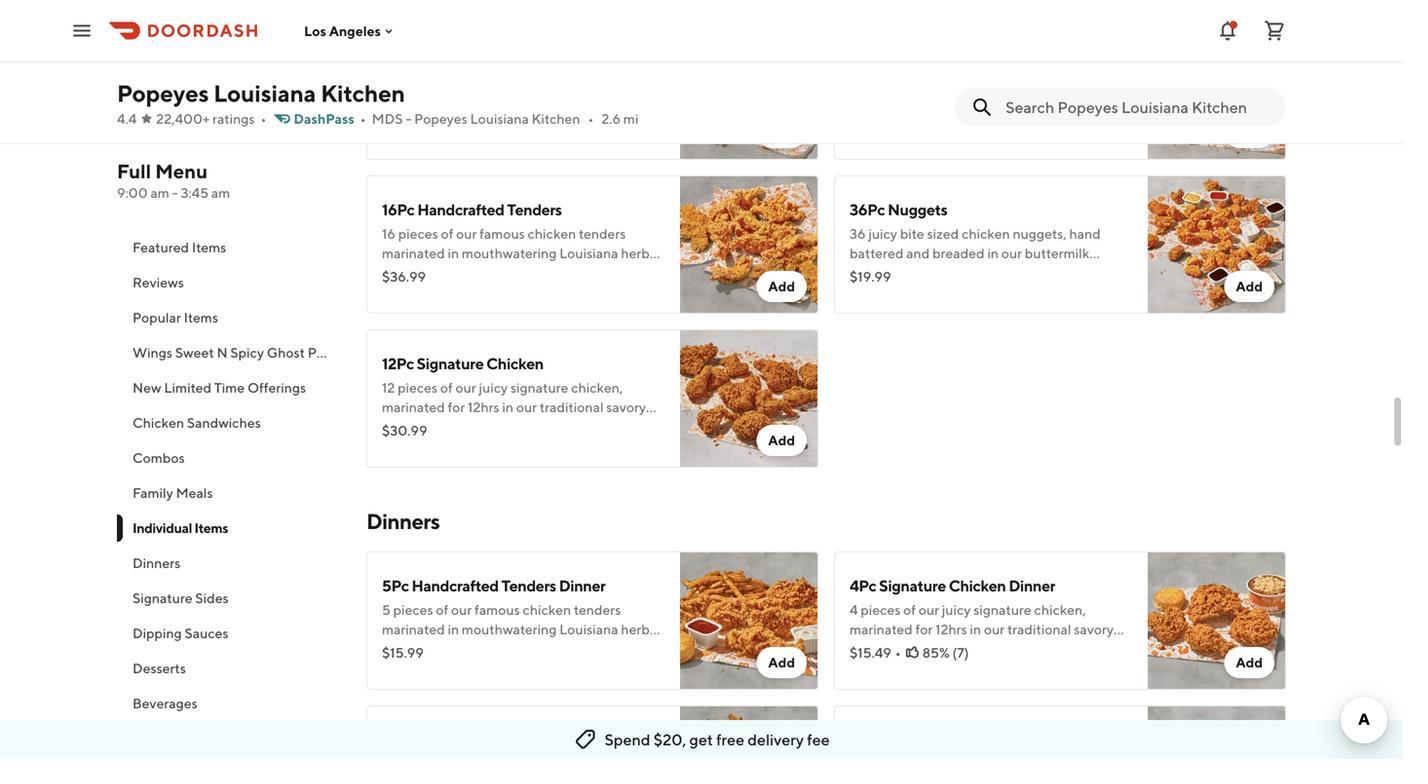 Task type: vqa. For each thing, say whether or not it's contained in the screenshot.
dipping inside 36Pc Nuggets 36 Juicy Bite Sized Chicken Nuggets, Hand Battered And Breaded In Our Buttermilk Coating And Fried Until Golden Brown. Includes Dipping Sauce.
yes



Task type: locate. For each thing, give the bounding box(es) containing it.
nuggets for 36pc nuggets
[[888, 200, 948, 219]]

coating
[[850, 111, 897, 127], [850, 265, 897, 281]]

signature inside button
[[133, 590, 193, 606]]

2 vertical spatial tenders
[[502, 577, 556, 595]]

dinners
[[367, 509, 440, 534], [133, 555, 181, 571]]

breaded inside 12pc nuggets 12 juicy bite sized chicken nuggets, hand battered and breaded in our buttermilk coating and fried until golden brown. includes dipping sauce.
[[933, 91, 985, 107]]

5pc
[[382, 577, 409, 595]]

dipping for 36pc
[[850, 284, 898, 300]]

0 vertical spatial sauce.
[[900, 130, 939, 146]]

1 vertical spatial buttermilk
[[1025, 245, 1090, 261]]

popeyes right mds at the top left
[[414, 111, 468, 127]]

sauce. inside 12pc nuggets 12 juicy bite sized chicken nuggets, hand battered and breaded in our buttermilk coating and fried until golden brown. includes dipping sauce.
[[900, 130, 939, 146]]

- right mds at the top left
[[406, 111, 412, 127]]

2 dipping from the top
[[850, 284, 898, 300]]

0 vertical spatial battered
[[850, 91, 904, 107]]

golden
[[988, 111, 1031, 127], [988, 265, 1031, 281]]

1 vertical spatial juicy
[[869, 226, 898, 242]]

in
[[988, 91, 999, 107], [988, 245, 999, 261]]

0 vertical spatial our
[[1002, 91, 1023, 107]]

12pc up 12
[[850, 46, 882, 65]]

1 vertical spatial includes
[[1079, 265, 1132, 281]]

2 includes from the top
[[1079, 265, 1132, 281]]

1 vertical spatial chicken
[[962, 226, 1011, 242]]

items for individual items
[[195, 520, 228, 536]]

2 breaded from the top
[[933, 245, 985, 261]]

$30.99 for signature
[[382, 423, 427, 439]]

1 vertical spatial bite
[[901, 226, 925, 242]]

1 vertical spatial coating
[[850, 265, 897, 281]]

•
[[261, 111, 266, 127], [360, 111, 366, 127], [588, 111, 594, 127], [896, 645, 901, 661]]

coating down 36
[[850, 265, 897, 281]]

beverages button
[[117, 686, 343, 721]]

items inside button
[[184, 310, 218, 326]]

$30.99 for handcrafted
[[382, 115, 427, 131]]

our inside 36pc nuggets 36 juicy bite sized chicken nuggets, hand battered and breaded in our buttermilk coating and fried until golden brown. includes dipping sauce.
[[1002, 245, 1023, 261]]

1 vertical spatial nuggets,
[[1013, 226, 1067, 242]]

9:00
[[117, 185, 148, 201]]

0 horizontal spatial -
[[172, 185, 178, 201]]

hand inside 12pc nuggets 12 juicy bite sized chicken nuggets, hand battered and breaded in our buttermilk coating and fried until golden brown. includes dipping sauce.
[[1067, 72, 1098, 88]]

juicy right 12
[[866, 72, 895, 88]]

0 vertical spatial tenders
[[507, 46, 562, 65]]

1 fried from the top
[[926, 111, 954, 127]]

golden inside 12pc nuggets 12 juicy bite sized chicken nuggets, hand battered and breaded in our buttermilk coating and fried until golden brown. includes dipping sauce.
[[988, 111, 1031, 127]]

am right 3:45 on the left top of page
[[211, 185, 230, 201]]

chicken for 4pc signature chicken dinner
[[949, 577, 1006, 595]]

bite right 36
[[901, 226, 925, 242]]

2 in from the top
[[988, 245, 999, 261]]

buttermilk inside 12pc nuggets 12 juicy bite sized chicken nuggets, hand battered and breaded in our buttermilk coating and fried until golden brown. includes dipping sauce.
[[1025, 91, 1090, 107]]

1 $30.99 from the top
[[382, 115, 427, 131]]

2 sauce. from the top
[[900, 284, 939, 300]]

0 vertical spatial dipping
[[850, 130, 898, 146]]

12pc down los angeles popup button
[[382, 46, 414, 65]]

add button for 4pc signature chicken dinner
[[1225, 647, 1275, 679]]

open menu image
[[70, 19, 94, 42]]

0 vertical spatial golden
[[988, 111, 1031, 127]]

golden for 36pc nuggets
[[988, 265, 1031, 281]]

chicken
[[959, 72, 1008, 88], [962, 226, 1011, 242]]

reviews button
[[117, 265, 343, 300]]

1 vertical spatial our
[[1002, 245, 1023, 261]]

coating for 12pc
[[850, 111, 897, 127]]

coating inside 36pc nuggets 36 juicy bite sized chicken nuggets, hand battered and breaded in our buttermilk coating and fried until golden brown. includes dipping sauce.
[[850, 265, 897, 281]]

items down meals
[[195, 520, 228, 536]]

buttermilk inside 36pc nuggets 36 juicy bite sized chicken nuggets, hand battered and breaded in our buttermilk coating and fried until golden brown. includes dipping sauce.
[[1025, 245, 1090, 261]]

breaded inside 36pc nuggets 36 juicy bite sized chicken nuggets, hand battered and breaded in our buttermilk coating and fried until golden brown. includes dipping sauce.
[[933, 245, 985, 261]]

0 vertical spatial coating
[[850, 111, 897, 127]]

menu
[[155, 160, 208, 183]]

bite
[[897, 72, 922, 88], [901, 226, 925, 242]]

sauce. for 12pc nuggets
[[900, 130, 939, 146]]

add button
[[757, 117, 807, 148], [1225, 117, 1275, 148], [757, 271, 807, 302], [1225, 271, 1275, 302], [757, 425, 807, 456], [757, 647, 807, 679], [1225, 647, 1275, 679]]

0 vertical spatial louisiana
[[214, 79, 316, 107]]

new
[[133, 380, 161, 396]]

1 dipping from the top
[[850, 130, 898, 146]]

0 vertical spatial sized
[[924, 72, 956, 88]]

add button for 5pc handcrafted tenders dinner
[[757, 647, 807, 679]]

1 vertical spatial breaded
[[933, 245, 985, 261]]

1 breaded from the top
[[933, 91, 985, 107]]

brown. for 12pc nuggets
[[1034, 111, 1076, 127]]

0 horizontal spatial am
[[151, 185, 169, 201]]

dipping inside 12pc nuggets 12 juicy bite sized chicken nuggets, hand battered and breaded in our buttermilk coating and fried until golden brown. includes dipping sauce.
[[850, 130, 898, 146]]

breaded
[[933, 91, 985, 107], [933, 245, 985, 261]]

16pc handcrafted tenders image
[[680, 175, 819, 314]]

chicken for 3pc signature chicken dinner
[[481, 731, 538, 749]]

1 vertical spatial handcrafted
[[417, 200, 505, 219]]

2 our from the top
[[1002, 245, 1023, 261]]

coating for 36pc
[[850, 265, 897, 281]]

0 vertical spatial hand
[[1067, 72, 1098, 88]]

items for popular items
[[184, 310, 218, 326]]

2 fried from the top
[[926, 265, 954, 281]]

1 vertical spatial sauce.
[[900, 284, 939, 300]]

nuggets
[[885, 46, 945, 65], [888, 200, 948, 219]]

0 vertical spatial until
[[957, 111, 985, 127]]

items inside button
[[192, 239, 226, 255]]

nuggets, inside 12pc nuggets 12 juicy bite sized chicken nuggets, hand battered and breaded in our buttermilk coating and fried until golden brown. includes dipping sauce.
[[1010, 72, 1064, 88]]

36
[[850, 226, 866, 242]]

1 vertical spatial fried
[[926, 265, 954, 281]]

1 golden from the top
[[988, 111, 1031, 127]]

1 coating from the top
[[850, 111, 897, 127]]

12pc right pepper
[[382, 354, 414, 373]]

sized right 36
[[928, 226, 959, 242]]

fried inside 36pc nuggets 36 juicy bite sized chicken nuggets, hand battered and breaded in our buttermilk coating and fried until golden brown. includes dipping sauce.
[[926, 265, 954, 281]]

chicken
[[487, 354, 544, 373], [133, 415, 184, 431], [949, 577, 1006, 595], [481, 731, 538, 749]]

popular items
[[133, 310, 218, 326]]

1 horizontal spatial am
[[211, 185, 230, 201]]

handcrafted for 5pc
[[412, 577, 499, 595]]

1 vertical spatial louisiana
[[470, 111, 529, 127]]

tenders for 5pc handcrafted tenders dinner
[[502, 577, 556, 595]]

12pc for 12pc nuggets 12 juicy bite sized chicken nuggets, hand battered and breaded in our buttermilk coating and fried until golden brown. includes dipping sauce.
[[850, 46, 882, 65]]

spicy
[[230, 345, 264, 361]]

chicken inside button
[[133, 415, 184, 431]]

dipping down 36
[[850, 284, 898, 300]]

1 vertical spatial $30.99
[[382, 423, 427, 439]]

fee
[[807, 731, 830, 749]]

signature for 12pc
[[417, 354, 484, 373]]

1 in from the top
[[988, 91, 999, 107]]

0 vertical spatial brown.
[[1034, 111, 1076, 127]]

full menu 9:00 am - 3:45 am
[[117, 160, 230, 201]]

includes for 12pc nuggets
[[1079, 111, 1132, 127]]

chicken inside 36pc nuggets 36 juicy bite sized chicken nuggets, hand battered and breaded in our buttermilk coating and fried until golden brown. includes dipping sauce.
[[962, 226, 1011, 242]]

dipping down 12
[[850, 130, 898, 146]]

kitchen up mds at the top left
[[321, 79, 405, 107]]

nuggets inside 36pc nuggets 36 juicy bite sized chicken nuggets, hand battered and breaded in our buttermilk coating and fried until golden brown. includes dipping sauce.
[[888, 200, 948, 219]]

0 vertical spatial in
[[988, 91, 999, 107]]

2 golden from the top
[[988, 265, 1031, 281]]

includes
[[1079, 111, 1132, 127], [1079, 265, 1132, 281]]

$30.99 down 12pc signature chicken at the left top of page
[[382, 423, 427, 439]]

handcrafted right 16pc
[[417, 200, 505, 219]]

1 vertical spatial dipping
[[850, 284, 898, 300]]

mds - popeyes louisiana kitchen • 2.6 mi
[[372, 111, 639, 127]]

items
[[192, 239, 226, 255], [184, 310, 218, 326], [195, 520, 228, 536]]

until inside 12pc nuggets 12 juicy bite sized chicken nuggets, hand battered and breaded in our buttermilk coating and fried until golden brown. includes dipping sauce.
[[957, 111, 985, 127]]

1 brown. from the top
[[1034, 111, 1076, 127]]

bite right 12
[[897, 72, 922, 88]]

mds
[[372, 111, 403, 127]]

2 battered from the top
[[850, 245, 904, 261]]

12pc signature chicken
[[382, 354, 544, 373]]

2 am from the left
[[211, 185, 230, 201]]

0 vertical spatial kitchen
[[321, 79, 405, 107]]

spend $20, get free delivery fee
[[605, 731, 830, 749]]

1 vertical spatial popeyes
[[414, 111, 468, 127]]

bite inside 12pc nuggets 12 juicy bite sized chicken nuggets, hand battered and breaded in our buttermilk coating and fried until golden brown. includes dipping sauce.
[[897, 72, 922, 88]]

1 horizontal spatial louisiana
[[470, 111, 529, 127]]

louisiana
[[214, 79, 316, 107], [470, 111, 529, 127]]

add
[[769, 124, 796, 140], [1237, 124, 1264, 140], [769, 278, 796, 294], [1237, 278, 1264, 294], [769, 432, 796, 448], [769, 655, 796, 671], [1237, 655, 1264, 671]]

brown. inside 12pc nuggets 12 juicy bite sized chicken nuggets, hand battered and breaded in our buttermilk coating and fried until golden brown. includes dipping sauce.
[[1034, 111, 1076, 127]]

0 vertical spatial nuggets
[[885, 46, 945, 65]]

dinners up 5pc
[[367, 509, 440, 534]]

golden inside 36pc nuggets 36 juicy bite sized chicken nuggets, hand battered and breaded in our buttermilk coating and fried until golden brown. includes dipping sauce.
[[988, 265, 1031, 281]]

0 horizontal spatial dinners
[[133, 555, 181, 571]]

louisiana up ratings
[[214, 79, 316, 107]]

2 buttermilk from the top
[[1025, 245, 1090, 261]]

in for 36pc nuggets
[[988, 245, 999, 261]]

1 vertical spatial hand
[[1070, 226, 1101, 242]]

1 vertical spatial items
[[184, 310, 218, 326]]

2 vertical spatial handcrafted
[[412, 577, 499, 595]]

battered
[[850, 91, 904, 107], [850, 245, 904, 261]]

juicy for 12pc
[[866, 72, 895, 88]]

in for 12pc nuggets
[[988, 91, 999, 107]]

coating down 12
[[850, 111, 897, 127]]

1 vertical spatial dinners
[[133, 555, 181, 571]]

items up the sweet
[[184, 310, 218, 326]]

until for 36pc nuggets
[[957, 265, 985, 281]]

includes inside 36pc nuggets 36 juicy bite sized chicken nuggets, hand battered and breaded in our buttermilk coating and fried until golden brown. includes dipping sauce.
[[1079, 265, 1132, 281]]

sauce.
[[900, 130, 939, 146], [900, 284, 939, 300]]

0 vertical spatial items
[[192, 239, 226, 255]]

battered inside 36pc nuggets 36 juicy bite sized chicken nuggets, hand battered and breaded in our buttermilk coating and fried until golden brown. includes dipping sauce.
[[850, 245, 904, 261]]

sized inside 12pc nuggets 12 juicy bite sized chicken nuggets, hand battered and breaded in our buttermilk coating and fried until golden brown. includes dipping sauce.
[[924, 72, 956, 88]]

chicken for 12pc nuggets
[[959, 72, 1008, 88]]

hand inside 36pc nuggets 36 juicy bite sized chicken nuggets, hand battered and breaded in our buttermilk coating and fried until golden brown. includes dipping sauce.
[[1070, 226, 1101, 242]]

0 vertical spatial nuggets,
[[1010, 72, 1064, 88]]

juicy inside 36pc nuggets 36 juicy bite sized chicken nuggets, hand battered and breaded in our buttermilk coating and fried until golden brown. includes dipping sauce.
[[869, 226, 898, 242]]

dipping sauces
[[133, 625, 229, 641]]

1 vertical spatial until
[[957, 265, 985, 281]]

12pc handcrafted tenders image
[[680, 21, 819, 160]]

1 vertical spatial in
[[988, 245, 999, 261]]

bite inside 36pc nuggets 36 juicy bite sized chicken nuggets, hand battered and breaded in our buttermilk coating and fried until golden brown. includes dipping sauce.
[[901, 226, 925, 242]]

22,400+
[[156, 111, 210, 127]]

get
[[690, 731, 714, 749]]

0 vertical spatial breaded
[[933, 91, 985, 107]]

nuggets, inside 36pc nuggets 36 juicy bite sized chicken nuggets, hand battered and breaded in our buttermilk coating and fried until golden brown. includes dipping sauce.
[[1013, 226, 1067, 242]]

hand
[[1067, 72, 1098, 88], [1070, 226, 1101, 242]]

dipping inside 36pc nuggets 36 juicy bite sized chicken nuggets, hand battered and breaded in our buttermilk coating and fried until golden brown. includes dipping sauce.
[[850, 284, 898, 300]]

popeyes
[[117, 79, 209, 107], [414, 111, 468, 127]]

0 vertical spatial juicy
[[866, 72, 895, 88]]

popeyes up 22,400+
[[117, 79, 209, 107]]

items for featured items
[[192, 239, 226, 255]]

0 vertical spatial bite
[[897, 72, 922, 88]]

sized right 12
[[924, 72, 956, 88]]

1 horizontal spatial dinners
[[367, 509, 440, 534]]

am right 9:00
[[151, 185, 169, 201]]

juicy inside 12pc nuggets 12 juicy bite sized chicken nuggets, hand battered and breaded in our buttermilk coating and fried until golden brown. includes dipping sauce.
[[866, 72, 895, 88]]

battered inside 12pc nuggets 12 juicy bite sized chicken nuggets, hand battered and breaded in our buttermilk coating and fried until golden brown. includes dipping sauce.
[[850, 91, 904, 107]]

nuggets inside 12pc nuggets 12 juicy bite sized chicken nuggets, hand battered and breaded in our buttermilk coating and fried until golden brown. includes dipping sauce.
[[885, 46, 945, 65]]

juicy right 36
[[869, 226, 898, 242]]

fried inside 12pc nuggets 12 juicy bite sized chicken nuggets, hand battered and breaded in our buttermilk coating and fried until golden brown. includes dipping sauce.
[[926, 111, 954, 127]]

dinner
[[559, 577, 606, 595], [1009, 577, 1056, 595], [541, 731, 587, 749]]

louisiana down 12pc handcrafted tenders
[[470, 111, 529, 127]]

0 vertical spatial $30.99
[[382, 115, 427, 131]]

battered up $19.99
[[850, 245, 904, 261]]

in inside 36pc nuggets 36 juicy bite sized chicken nuggets, hand battered and breaded in our buttermilk coating and fried until golden brown. includes dipping sauce.
[[988, 245, 999, 261]]

0 vertical spatial buttermilk
[[1025, 91, 1090, 107]]

2 until from the top
[[957, 265, 985, 281]]

16pc
[[382, 200, 415, 219]]

dinners inside button
[[133, 555, 181, 571]]

kitchen left 2.6
[[532, 111, 581, 127]]

family meals button
[[117, 476, 343, 511]]

brown. inside 36pc nuggets 36 juicy bite sized chicken nuggets, hand battered and breaded in our buttermilk coating and fried until golden brown. includes dipping sauce.
[[1034, 265, 1076, 281]]

1 vertical spatial -
[[172, 185, 178, 201]]

0 vertical spatial popeyes
[[117, 79, 209, 107]]

am
[[151, 185, 169, 201], [211, 185, 230, 201]]

featured items button
[[117, 230, 343, 265]]

0 vertical spatial handcrafted
[[417, 46, 504, 65]]

nuggets,
[[1010, 72, 1064, 88], [1013, 226, 1067, 242]]

hand for 36pc nuggets
[[1070, 226, 1101, 242]]

- left 3:45 on the left top of page
[[172, 185, 178, 201]]

signature
[[417, 354, 484, 373], [880, 577, 947, 595], [133, 590, 193, 606], [411, 731, 478, 749]]

in inside 12pc nuggets 12 juicy bite sized chicken nuggets, hand battered and breaded in our buttermilk coating and fried until golden brown. includes dipping sauce.
[[988, 91, 999, 107]]

1 sauce. from the top
[[900, 130, 939, 146]]

4pc signature chicken dinner
[[850, 577, 1056, 595]]

wings sweet n spicy ghost pepper button
[[117, 335, 353, 370]]

dinners down individual
[[133, 555, 181, 571]]

chicken inside 12pc nuggets 12 juicy bite sized chicken nuggets, hand battered and breaded in our buttermilk coating and fried until golden brown. includes dipping sauce.
[[959, 72, 1008, 88]]

4pc signature chicken dinner image
[[1148, 552, 1287, 690]]

1 battered from the top
[[850, 91, 904, 107]]

fried
[[926, 111, 954, 127], [926, 265, 954, 281]]

1 horizontal spatial kitchen
[[532, 111, 581, 127]]

5pc handcrafted tenders dinner image
[[680, 552, 819, 690]]

1 vertical spatial sized
[[928, 226, 959, 242]]

battered down 12
[[850, 91, 904, 107]]

sized inside 36pc nuggets 36 juicy bite sized chicken nuggets, hand battered and breaded in our buttermilk coating and fried until golden brown. includes dipping sauce.
[[928, 226, 959, 242]]

popular items button
[[117, 300, 343, 335]]

12pc inside 12pc nuggets 12 juicy bite sized chicken nuggets, hand battered and breaded in our buttermilk coating and fried until golden brown. includes dipping sauce.
[[850, 46, 882, 65]]

brown. for 36pc nuggets
[[1034, 265, 1076, 281]]

ghost
[[267, 345, 305, 361]]

breaded for 12pc nuggets
[[933, 91, 985, 107]]

until inside 36pc nuggets 36 juicy bite sized chicken nuggets, hand battered and breaded in our buttermilk coating and fried until golden brown. includes dipping sauce.
[[957, 265, 985, 281]]

1 our from the top
[[1002, 91, 1023, 107]]

sized
[[924, 72, 956, 88], [928, 226, 959, 242]]

items up 'reviews' button
[[192, 239, 226, 255]]

battered for 12pc
[[850, 91, 904, 107]]

desserts button
[[117, 651, 343, 686]]

0 vertical spatial chicken
[[959, 72, 1008, 88]]

handcrafted right 5pc
[[412, 577, 499, 595]]

1 buttermilk from the top
[[1025, 91, 1090, 107]]

includes inside 12pc nuggets 12 juicy bite sized chicken nuggets, hand battered and breaded in our buttermilk coating and fried until golden brown. includes dipping sauce.
[[1079, 111, 1132, 127]]

individual
[[133, 520, 192, 536]]

handcrafted up mds - popeyes louisiana kitchen • 2.6 mi
[[417, 46, 504, 65]]

0 vertical spatial -
[[406, 111, 412, 127]]

0 vertical spatial dinners
[[367, 509, 440, 534]]

1 vertical spatial brown.
[[1034, 265, 1076, 281]]

2 vertical spatial items
[[195, 520, 228, 536]]

1 vertical spatial tenders
[[507, 200, 562, 219]]

tenders for 12pc handcrafted tenders
[[507, 46, 562, 65]]

1 until from the top
[[957, 111, 985, 127]]

$30.99 right the dashpass •
[[382, 115, 427, 131]]

1 vertical spatial nuggets
[[888, 200, 948, 219]]

0 vertical spatial includes
[[1079, 111, 1132, 127]]

$30.99
[[382, 115, 427, 131], [382, 423, 427, 439]]

family
[[133, 485, 173, 501]]

family meals
[[133, 485, 213, 501]]

until
[[957, 111, 985, 127], [957, 265, 985, 281]]

0 vertical spatial fried
[[926, 111, 954, 127]]

3pc signature chicken dinner
[[382, 731, 587, 749]]

1 vertical spatial battered
[[850, 245, 904, 261]]

2 $30.99 from the top
[[382, 423, 427, 439]]

new limited time offerings button
[[117, 370, 343, 406]]

kitchen
[[321, 79, 405, 107], [532, 111, 581, 127]]

12pc
[[382, 46, 414, 65], [850, 46, 882, 65], [382, 354, 414, 373]]

sized for 12pc nuggets
[[924, 72, 956, 88]]

sauce. inside 36pc nuggets 36 juicy bite sized chicken nuggets, hand battered and breaded in our buttermilk coating and fried until golden brown. includes dipping sauce.
[[900, 284, 939, 300]]

coating inside 12pc nuggets 12 juicy bite sized chicken nuggets, hand battered and breaded in our buttermilk coating and fried until golden brown. includes dipping sauce.
[[850, 111, 897, 127]]

2 brown. from the top
[[1034, 265, 1076, 281]]

1 vertical spatial golden
[[988, 265, 1031, 281]]

• left mds at the top left
[[360, 111, 366, 127]]

4.4
[[117, 111, 137, 127]]

1 includes from the top
[[1079, 111, 1132, 127]]

our inside 12pc nuggets 12 juicy bite sized chicken nuggets, hand battered and breaded in our buttermilk coating and fried until golden brown. includes dipping sauce.
[[1002, 91, 1023, 107]]

2 coating from the top
[[850, 265, 897, 281]]



Task type: describe. For each thing, give the bounding box(es) containing it.
12pc nuggets 12 juicy bite sized chicken nuggets, hand battered and breaded in our buttermilk coating and fried until golden brown. includes dipping sauce.
[[850, 46, 1132, 146]]

desserts
[[133, 661, 186, 677]]

los angeles button
[[304, 23, 397, 39]]

featured items
[[133, 239, 226, 255]]

add for 12pc signature chicken
[[769, 432, 796, 448]]

featured
[[133, 239, 189, 255]]

reviews
[[133, 274, 184, 291]]

angeles
[[329, 23, 381, 39]]

12pc nuggets image
[[1148, 21, 1287, 160]]

fried for 12pc nuggets
[[926, 111, 954, 127]]

• left 2.6
[[588, 111, 594, 127]]

sides
[[195, 590, 229, 606]]

chicken sandwiches
[[133, 415, 261, 431]]

new limited time offerings
[[133, 380, 306, 396]]

meals
[[176, 485, 213, 501]]

chicken sandwiches button
[[117, 406, 343, 441]]

handcrafted for 12pc
[[417, 46, 504, 65]]

dinner for 3pc signature chicken dinner
[[541, 731, 587, 749]]

add button for 16pc handcrafted tenders
[[757, 271, 807, 302]]

add button for 12pc signature chicken
[[757, 425, 807, 456]]

golden for 12pc nuggets
[[988, 111, 1031, 127]]

add for 4pc signature chicken dinner
[[1237, 655, 1264, 671]]

popeyes louisiana kitchen
[[117, 79, 405, 107]]

sauces
[[185, 625, 229, 641]]

Item Search search field
[[1006, 97, 1271, 118]]

0 items, open order cart image
[[1264, 19, 1287, 42]]

(7)
[[953, 645, 969, 661]]

0 horizontal spatial louisiana
[[214, 79, 316, 107]]

includes for 36pc nuggets
[[1079, 265, 1132, 281]]

juicy for 36pc
[[869, 226, 898, 242]]

1 am from the left
[[151, 185, 169, 201]]

$36.99
[[382, 269, 426, 285]]

chicken for 36pc nuggets
[[962, 226, 1011, 242]]

dipping for 12pc
[[850, 130, 898, 146]]

3pc
[[382, 731, 408, 749]]

hand for 12pc nuggets
[[1067, 72, 1098, 88]]

36pc
[[850, 200, 885, 219]]

fried for 36pc nuggets
[[926, 265, 954, 281]]

12pc for 12pc signature chicken
[[382, 354, 414, 373]]

sauce. for 36pc nuggets
[[900, 284, 939, 300]]

combos
[[133, 450, 185, 466]]

0 horizontal spatial kitchen
[[321, 79, 405, 107]]

sized for 36pc nuggets
[[928, 226, 959, 242]]

bite for 36pc
[[901, 226, 925, 242]]

delivery
[[748, 731, 804, 749]]

• right $15.49 at bottom right
[[896, 645, 901, 661]]

time
[[214, 380, 245, 396]]

3:45
[[181, 185, 209, 201]]

22,400+ ratings •
[[156, 111, 266, 127]]

mi
[[624, 111, 639, 127]]

nuggets, for 12pc nuggets
[[1010, 72, 1064, 88]]

dinner for 4pc signature chicken dinner
[[1009, 577, 1056, 595]]

limited
[[164, 380, 212, 396]]

36pc nuggets 36 juicy bite sized chicken nuggets, hand battered and breaded in our buttermilk coating and fried until golden brown. includes dipping sauce.
[[850, 200, 1132, 300]]

signature for 4pc
[[880, 577, 947, 595]]

signature sides
[[133, 590, 229, 606]]

our for 12pc nuggets
[[1002, 91, 1023, 107]]

chicken for 12pc signature chicken
[[487, 354, 544, 373]]

los
[[304, 23, 326, 39]]

handcrafted for 16pc
[[417, 200, 505, 219]]

wings sweet n spicy ghost pepper
[[133, 345, 353, 361]]

beverages
[[133, 696, 198, 712]]

buttermilk for 36pc nuggets
[[1025, 245, 1090, 261]]

full
[[117, 160, 151, 183]]

12pc handcrafted tenders
[[382, 46, 562, 65]]

$15.99
[[382, 645, 424, 661]]

combos button
[[117, 441, 343, 476]]

sandwiches
[[187, 415, 261, 431]]

5pc handcrafted tenders dinner
[[382, 577, 606, 595]]

until for 12pc nuggets
[[957, 111, 985, 127]]

battered for 36pc
[[850, 245, 904, 261]]

popular
[[133, 310, 181, 326]]

12pc signature chicken image
[[680, 330, 819, 468]]

spicy chicken sandwich dinner image
[[1148, 706, 1287, 759]]

nuggets for 12pc nuggets
[[885, 46, 945, 65]]

individual items
[[133, 520, 228, 536]]

wings
[[133, 345, 173, 361]]

16pc handcrafted tenders
[[382, 200, 562, 219]]

1 horizontal spatial popeyes
[[414, 111, 468, 127]]

dashpass •
[[294, 111, 366, 127]]

signature sides button
[[117, 581, 343, 616]]

85% (7)
[[923, 645, 969, 661]]

signature for 3pc
[[411, 731, 478, 749]]

spend
[[605, 731, 651, 749]]

36pc nuggets image
[[1148, 175, 1287, 314]]

bite for 12pc
[[897, 72, 922, 88]]

1 vertical spatial kitchen
[[532, 111, 581, 127]]

ratings
[[213, 111, 255, 127]]

dinner for 5pc handcrafted tenders dinner
[[559, 577, 606, 595]]

sweet
[[175, 345, 214, 361]]

tenders for 16pc handcrafted tenders
[[507, 200, 562, 219]]

notification bell image
[[1217, 19, 1240, 42]]

dipping sauces button
[[117, 616, 343, 651]]

dipping
[[133, 625, 182, 641]]

add for 36pc nuggets
[[1237, 278, 1264, 294]]

add for 16pc handcrafted tenders
[[769, 278, 796, 294]]

4pc
[[850, 577, 877, 595]]

• down 'popeyes louisiana kitchen' on the left of the page
[[261, 111, 266, 127]]

nuggets, for 36pc nuggets
[[1013, 226, 1067, 242]]

pepper
[[308, 345, 353, 361]]

12pc for 12pc handcrafted tenders
[[382, 46, 414, 65]]

add for 5pc handcrafted tenders dinner
[[769, 655, 796, 671]]

n
[[217, 345, 228, 361]]

- inside full menu 9:00 am - 3:45 am
[[172, 185, 178, 201]]

1 horizontal spatial -
[[406, 111, 412, 127]]

0 horizontal spatial popeyes
[[117, 79, 209, 107]]

$19.99
[[850, 269, 892, 285]]

85%
[[923, 645, 950, 661]]

3pc signature chicken dinner image
[[680, 706, 819, 759]]

los angeles
[[304, 23, 381, 39]]

dinners button
[[117, 546, 343, 581]]

offerings
[[248, 380, 306, 396]]

add button for 36pc nuggets
[[1225, 271, 1275, 302]]

$15.49 •
[[850, 645, 901, 661]]

breaded for 36pc nuggets
[[933, 245, 985, 261]]

buttermilk for 12pc nuggets
[[1025, 91, 1090, 107]]

free
[[717, 731, 745, 749]]

2.6
[[602, 111, 621, 127]]

dashpass
[[294, 111, 355, 127]]

$15.49
[[850, 645, 892, 661]]

12
[[850, 72, 863, 88]]

our for 36pc nuggets
[[1002, 245, 1023, 261]]

$20,
[[654, 731, 687, 749]]



